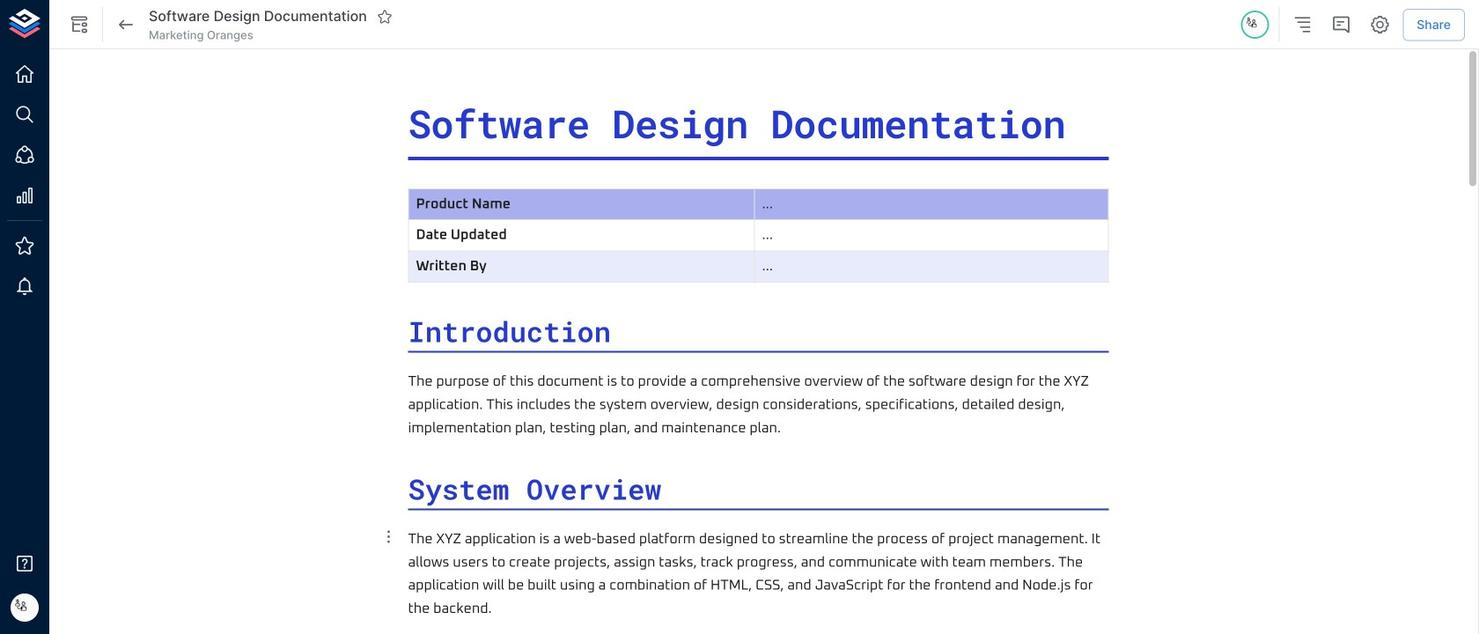 Task type: locate. For each thing, give the bounding box(es) containing it.
favorite image
[[377, 9, 393, 25]]

comments image
[[1331, 14, 1352, 35]]

table of contents image
[[1292, 14, 1313, 35]]

settings image
[[1370, 14, 1391, 35]]



Task type: describe. For each thing, give the bounding box(es) containing it.
go back image
[[115, 14, 136, 35]]

show wiki image
[[69, 14, 90, 35]]

ruby anderson image
[[1243, 12, 1267, 37]]



Task type: vqa. For each thing, say whether or not it's contained in the screenshot.
the topmost Meeting
no



